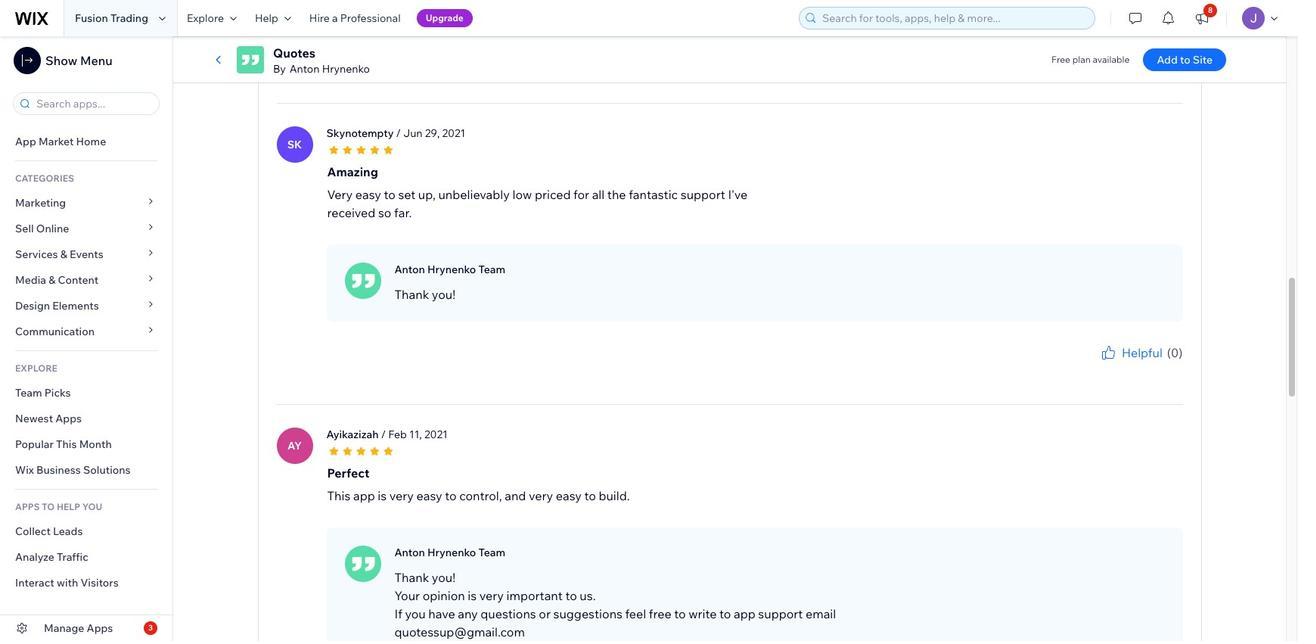 Task type: locate. For each thing, give the bounding box(es) containing it.
plan
[[1073, 54, 1091, 65]]

0 horizontal spatial you
[[405, 606, 426, 621]]

team for perfect
[[479, 545, 506, 559]]

1 vertical spatial this
[[327, 488, 351, 503]]

8 button
[[1186, 0, 1219, 36]]

fusion trading
[[75, 11, 148, 25]]

is down the ayikazizah / feb 11, 2021
[[378, 488, 387, 503]]

apps
[[55, 412, 82, 425], [87, 621, 113, 635]]

(0) up feedback
[[1168, 345, 1183, 360]]

Search for tools, apps, help & more... field
[[818, 8, 1091, 29]]

by
[[273, 62, 286, 76]]

support left i've
[[681, 187, 726, 202]]

to right 'free'
[[675, 606, 686, 621]]

events
[[70, 248, 104, 261]]

perfect this app is very easy to control, and very easy to build.
[[327, 465, 630, 503]]

upgrade button
[[417, 9, 473, 27]]

/ left feb
[[381, 427, 386, 441]]

1 vertical spatial helpful
[[1122, 345, 1163, 360]]

to left control,
[[445, 488, 457, 503]]

is
[[378, 488, 387, 503], [468, 588, 477, 603]]

solutions
[[83, 463, 131, 477]]

a
[[332, 11, 338, 25]]

1 horizontal spatial apps
[[87, 621, 113, 635]]

helpful button
[[1100, 42, 1163, 60], [1100, 343, 1163, 362]]

marketing link
[[0, 190, 173, 216]]

categories
[[15, 173, 74, 184]]

0 vertical spatial anton hrynenko image
[[345, 262, 381, 299]]

2 vertical spatial team
[[479, 545, 506, 559]]

for left all
[[574, 187, 590, 202]]

1 horizontal spatial easy
[[417, 488, 442, 503]]

easy inside amazing very easy to set up, unbelievably low priced for all the fantastic support i've received so far.
[[356, 187, 381, 202]]

this inside the "perfect this app is very easy to control, and very easy to build."
[[327, 488, 351, 503]]

team picks link
[[0, 380, 173, 406]]

to
[[1181, 53, 1191, 67], [384, 187, 396, 202], [445, 488, 457, 503], [585, 488, 596, 503], [566, 588, 577, 603], [675, 606, 686, 621], [720, 606, 731, 621]]

1 horizontal spatial is
[[468, 588, 477, 603]]

content
[[58, 273, 99, 287]]

upgrade
[[426, 12, 464, 23]]

anton for perfect
[[395, 545, 425, 559]]

this for app
[[327, 488, 351, 503]]

for
[[574, 187, 590, 202], [1109, 362, 1121, 373]]

1 horizontal spatial support
[[759, 606, 803, 621]]

0 vertical spatial 2021
[[442, 126, 466, 140]]

analyze traffic link
[[0, 544, 173, 570]]

0 horizontal spatial this
[[56, 438, 77, 451]]

with
[[57, 576, 78, 590]]

for inside amazing very easy to set up, unbelievably low priced for all the fantastic support i've received so far.
[[574, 187, 590, 202]]

1 vertical spatial support
[[759, 606, 803, 621]]

sell
[[15, 222, 34, 235]]

support left email
[[759, 606, 803, 621]]

marketing
[[15, 196, 66, 210]]

& for content
[[49, 273, 56, 287]]

2021 right 29,
[[442, 126, 466, 140]]

2 vertical spatial anton
[[395, 545, 425, 559]]

1 helpful from the top
[[1122, 44, 1163, 59]]

this inside sidebar element
[[56, 438, 77, 451]]

very up questions
[[480, 588, 504, 603]]

1 vertical spatial anton hrynenko team
[[395, 545, 506, 559]]

the
[[608, 187, 626, 202]]

1 vertical spatial &
[[49, 273, 56, 287]]

2021 for to
[[425, 427, 448, 441]]

thank for thank you for your feedback
[[1063, 362, 1089, 373]]

design elements link
[[0, 293, 173, 319]]

thank inside thank you! your opinion is very important to us. if you have any questions or suggestions feel free to write to app support email quotessup@gmail.com
[[395, 570, 429, 585]]

hrynenko up opinion
[[428, 545, 476, 559]]

1 horizontal spatial /
[[396, 126, 401, 140]]

/ left jun
[[396, 126, 401, 140]]

team
[[479, 262, 506, 276], [15, 386, 42, 400], [479, 545, 506, 559]]

priced
[[535, 187, 571, 202]]

1 vertical spatial for
[[1109, 362, 1121, 373]]

anton up thank you!
[[395, 262, 425, 276]]

this down perfect
[[327, 488, 351, 503]]

anton hrynenko image for thank you!
[[345, 262, 381, 299]]

to left build.
[[585, 488, 596, 503]]

0 vertical spatial anton hrynenko team
[[395, 262, 506, 276]]

0 vertical spatial support
[[681, 187, 726, 202]]

/ for amazing
[[396, 126, 401, 140]]

1 vertical spatial is
[[468, 588, 477, 603]]

1 (0) from the top
[[1168, 44, 1183, 59]]

build.
[[599, 488, 630, 503]]

to right write
[[720, 606, 731, 621]]

hrynenko up thank you!
[[428, 262, 476, 276]]

2 helpful from the top
[[1122, 345, 1163, 360]]

jun
[[404, 126, 423, 140]]

skynotempty / jun 29, 2021
[[327, 126, 466, 140]]

app inside the "perfect this app is very easy to control, and very easy to build."
[[353, 488, 375, 503]]

0 vertical spatial hrynenko
[[322, 62, 370, 76]]

2 anton hrynenko team from the top
[[395, 545, 506, 559]]

helpful for second the "helpful" button from the bottom of the page
[[1122, 44, 1163, 59]]

market
[[39, 135, 74, 148]]

0 vertical spatial (0)
[[1168, 44, 1183, 59]]

leads
[[53, 525, 83, 538]]

1 horizontal spatial app
[[734, 606, 756, 621]]

2 anton hrynenko image from the top
[[345, 545, 381, 582]]

8
[[1209, 5, 1214, 15]]

& right "media"
[[49, 273, 56, 287]]

1 vertical spatial team
[[15, 386, 42, 400]]

(0) left site
[[1168, 44, 1183, 59]]

services
[[15, 248, 58, 261]]

2021
[[442, 126, 466, 140], [425, 427, 448, 441]]

you! for thank you! your opinion is very important to us. if you have any questions or suggestions feel free to write to app support email quotessup@gmail.com
[[432, 570, 456, 585]]

0 horizontal spatial /
[[381, 427, 386, 441]]

2021 right 11,
[[425, 427, 448, 441]]

anton up your
[[395, 545, 425, 559]]

1 vertical spatial anton
[[395, 262, 425, 276]]

your
[[1123, 362, 1142, 373]]

0 vertical spatial apps
[[55, 412, 82, 425]]

feb
[[388, 427, 407, 441]]

0 vertical spatial this
[[56, 438, 77, 451]]

anton hrynenko image
[[345, 262, 381, 299], [345, 545, 381, 582]]

easy up so at the top left of the page
[[356, 187, 381, 202]]

interact with visitors
[[15, 576, 119, 590]]

1 horizontal spatial this
[[327, 488, 351, 503]]

thank you! your opinion is very important to us. if you have any questions or suggestions feel free to write to app support email quotessup@gmail.com
[[395, 570, 837, 639]]

0 horizontal spatial easy
[[356, 187, 381, 202]]

1 anton hrynenko team from the top
[[395, 262, 506, 276]]

anton hrynenko team up opinion
[[395, 545, 506, 559]]

services & events
[[15, 248, 104, 261]]

and
[[505, 488, 526, 503]]

to left set
[[384, 187, 396, 202]]

anton hrynenko team
[[395, 262, 506, 276], [395, 545, 506, 559]]

apps up the "popular this month"
[[55, 412, 82, 425]]

1 vertical spatial thank
[[1063, 362, 1089, 373]]

2 vertical spatial hrynenko
[[428, 545, 476, 559]]

show menu
[[45, 53, 113, 68]]

2 you! from the top
[[432, 570, 456, 585]]

collect leads link
[[0, 518, 173, 544]]

popular
[[15, 438, 54, 451]]

1 vertical spatial you
[[405, 606, 426, 621]]

0 vertical spatial /
[[396, 126, 401, 140]]

popular this month
[[15, 438, 112, 451]]

quotes by anton hrynenko
[[273, 45, 370, 76]]

to left site
[[1181, 53, 1191, 67]]

1 vertical spatial (0)
[[1168, 345, 1183, 360]]

1 vertical spatial app
[[734, 606, 756, 621]]

1 horizontal spatial very
[[480, 588, 504, 603]]

0 vertical spatial thank
[[395, 287, 429, 302]]

0 horizontal spatial is
[[378, 488, 387, 503]]

for left your
[[1109, 362, 1121, 373]]

1 vertical spatial hrynenko
[[428, 262, 476, 276]]

very down feb
[[390, 488, 414, 503]]

you inside thank you! your opinion is very important to us. if you have any questions or suggestions feel free to write to app support email quotessup@gmail.com
[[405, 606, 426, 621]]

professional
[[340, 11, 401, 25]]

write
[[689, 606, 717, 621]]

0 vertical spatial helpful button
[[1100, 42, 1163, 60]]

0 horizontal spatial very
[[390, 488, 414, 503]]

you left your
[[1091, 362, 1107, 373]]

anton down quotes on the left top of page
[[290, 62, 320, 76]]

0 horizontal spatial &
[[49, 273, 56, 287]]

0 horizontal spatial for
[[574, 187, 590, 202]]

to inside button
[[1181, 53, 1191, 67]]

sell online link
[[0, 216, 173, 241]]

&
[[60, 248, 67, 261], [49, 273, 56, 287]]

2 horizontal spatial very
[[529, 488, 553, 503]]

easy left control,
[[417, 488, 442, 503]]

show
[[45, 53, 77, 68]]

0 vertical spatial app
[[353, 488, 375, 503]]

site
[[1194, 53, 1213, 67]]

0 vertical spatial you!
[[432, 287, 456, 302]]

0 vertical spatial anton
[[290, 62, 320, 76]]

add
[[1158, 53, 1178, 67]]

1 vertical spatial anton hrynenko image
[[345, 545, 381, 582]]

easy
[[356, 187, 381, 202], [417, 488, 442, 503], [556, 488, 582, 503]]

this up wix business solutions
[[56, 438, 77, 451]]

2 (0) from the top
[[1168, 345, 1183, 360]]

anton hrynenko team up thank you!
[[395, 262, 506, 276]]

anton for amazing
[[395, 262, 425, 276]]

ayikazizah
[[327, 427, 379, 441]]

1 you! from the top
[[432, 287, 456, 302]]

very right and
[[529, 488, 553, 503]]

you! inside thank you! your opinion is very important to us. if you have any questions or suggestions feel free to write to app support email quotessup@gmail.com
[[432, 570, 456, 585]]

free
[[649, 606, 672, 621]]

apps right manage
[[87, 621, 113, 635]]

1 horizontal spatial &
[[60, 248, 67, 261]]

hire a professional link
[[300, 0, 410, 36]]

0 vertical spatial team
[[479, 262, 506, 276]]

traffic
[[57, 550, 88, 564]]

2021 for unbelievably
[[442, 126, 466, 140]]

or
[[539, 606, 551, 621]]

helpful for second the "helpful" button
[[1122, 345, 1163, 360]]

hrynenko down hire a professional link
[[322, 62, 370, 76]]

home
[[76, 135, 106, 148]]

feedback
[[1144, 362, 1183, 373]]

team inside sidebar element
[[15, 386, 42, 400]]

control,
[[460, 488, 502, 503]]

collect leads
[[15, 525, 83, 538]]

2 vertical spatial thank
[[395, 570, 429, 585]]

very inside thank you! your opinion is very important to us. if you have any questions or suggestions feel free to write to app support email quotessup@gmail.com
[[480, 588, 504, 603]]

low
[[513, 187, 532, 202]]

1 horizontal spatial you
[[1091, 362, 1107, 373]]

hrynenko inside quotes by anton hrynenko
[[322, 62, 370, 76]]

/
[[396, 126, 401, 140], [381, 427, 386, 441]]

thank you for your feedback
[[1063, 362, 1183, 373]]

app right write
[[734, 606, 756, 621]]

explore
[[15, 363, 57, 374]]

11,
[[409, 427, 422, 441]]

easy left build.
[[556, 488, 582, 503]]

is up any on the bottom left of page
[[468, 588, 477, 603]]

& left events
[[60, 248, 67, 261]]

2 helpful button from the top
[[1100, 343, 1163, 362]]

0 horizontal spatial app
[[353, 488, 375, 503]]

0 horizontal spatial apps
[[55, 412, 82, 425]]

show menu button
[[14, 47, 113, 74]]

support
[[681, 187, 726, 202], [759, 606, 803, 621]]

sell online
[[15, 222, 69, 235]]

1 vertical spatial 2021
[[425, 427, 448, 441]]

opinion
[[423, 588, 465, 603]]

app down perfect
[[353, 488, 375, 503]]

to inside amazing very easy to set up, unbelievably low priced for all the fantastic support i've received so far.
[[384, 187, 396, 202]]

i've
[[728, 187, 748, 202]]

visitors
[[81, 576, 119, 590]]

0 vertical spatial &
[[60, 248, 67, 261]]

0 horizontal spatial support
[[681, 187, 726, 202]]

0 vertical spatial helpful
[[1122, 44, 1163, 59]]

1 vertical spatial /
[[381, 427, 386, 441]]

1 vertical spatial apps
[[87, 621, 113, 635]]

0 vertical spatial for
[[574, 187, 590, 202]]

1 anton hrynenko image from the top
[[345, 262, 381, 299]]

1 vertical spatial you!
[[432, 570, 456, 585]]

0 vertical spatial is
[[378, 488, 387, 503]]

1 vertical spatial helpful button
[[1100, 343, 1163, 362]]

you right if
[[405, 606, 426, 621]]



Task type: describe. For each thing, give the bounding box(es) containing it.
email
[[806, 606, 837, 621]]

thank for thank you! your opinion is very important to us. if you have any questions or suggestions feel free to write to app support email quotessup@gmail.com
[[395, 570, 429, 585]]

elements
[[52, 299, 99, 313]]

important
[[507, 588, 563, 603]]

online
[[36, 222, 69, 235]]

collect
[[15, 525, 51, 538]]

ay
[[288, 439, 302, 452]]

sidebar element
[[0, 36, 173, 641]]

is inside thank you! your opinion is very important to us. if you have any questions or suggestions feel free to write to app support email quotessup@gmail.com
[[468, 588, 477, 603]]

analyze traffic
[[15, 550, 88, 564]]

0 vertical spatial you
[[1091, 362, 1107, 373]]

sk
[[287, 137, 302, 151]]

you! for thank you!
[[432, 287, 456, 302]]

perfect
[[327, 465, 370, 480]]

Search apps... field
[[32, 93, 154, 114]]

help button
[[246, 0, 300, 36]]

help
[[255, 11, 278, 25]]

amazing
[[327, 164, 378, 179]]

available
[[1093, 54, 1130, 65]]

media
[[15, 273, 46, 287]]

your
[[395, 588, 420, 603]]

fusion
[[75, 11, 108, 25]]

to left us.
[[566, 588, 577, 603]]

help
[[57, 501, 80, 512]]

month
[[79, 438, 112, 451]]

set
[[398, 187, 416, 202]]

if
[[395, 606, 403, 621]]

menu
[[80, 53, 113, 68]]

us.
[[580, 588, 596, 603]]

& for events
[[60, 248, 67, 261]]

to
[[42, 501, 55, 512]]

hrynenko for perfect
[[428, 545, 476, 559]]

design
[[15, 299, 50, 313]]

29,
[[425, 126, 440, 140]]

anton hrynenko team for thank you!
[[395, 262, 506, 276]]

/ for perfect
[[381, 427, 386, 441]]

hrynenko for amazing
[[428, 262, 476, 276]]

3
[[148, 623, 153, 633]]

anton inside quotes by anton hrynenko
[[290, 62, 320, 76]]

apps
[[15, 501, 40, 512]]

app market home
[[15, 135, 106, 148]]

thank for thank you!
[[395, 287, 429, 302]]

support inside amazing very easy to set up, unbelievably low priced for all the fantastic support i've received so far.
[[681, 187, 726, 202]]

(0) for second the "helpful" button from the bottom of the page
[[1168, 44, 1183, 59]]

anton hrynenko image for thank you! your opinion is very important to us. if you have any questions or suggestions feel free to write to app support email quotessup@gmail.com
[[345, 545, 381, 582]]

apps for manage apps
[[87, 621, 113, 635]]

manage
[[44, 621, 84, 635]]

up,
[[418, 187, 436, 202]]

apps to help you
[[15, 501, 102, 512]]

far.
[[394, 205, 412, 220]]

manage apps
[[44, 621, 113, 635]]

add to site
[[1158, 53, 1213, 67]]

wix business solutions
[[15, 463, 131, 477]]

free plan available
[[1052, 54, 1130, 65]]

ayikazizah / feb 11, 2021
[[327, 427, 448, 441]]

free
[[1052, 54, 1071, 65]]

wix
[[15, 463, 34, 477]]

1 helpful button from the top
[[1100, 42, 1163, 60]]

team for amazing
[[479, 262, 506, 276]]

fantastic
[[629, 187, 678, 202]]

newest apps link
[[0, 406, 173, 431]]

analyze
[[15, 550, 54, 564]]

this for month
[[56, 438, 77, 451]]

amazing very easy to set up, unbelievably low priced for all the fantastic support i've received so far.
[[327, 164, 748, 220]]

is inside the "perfect this app is very easy to control, and very easy to build."
[[378, 488, 387, 503]]

support inside thank you! your opinion is very important to us. if you have any questions or suggestions feel free to write to app support email quotessup@gmail.com
[[759, 606, 803, 621]]

all
[[592, 187, 605, 202]]

received
[[327, 205, 376, 220]]

(0) for second the "helpful" button
[[1168, 345, 1183, 360]]

communication
[[15, 325, 97, 338]]

interact with visitors link
[[0, 570, 173, 596]]

skynotempty
[[327, 126, 394, 140]]

app inside thank you! your opinion is very important to us. if you have any questions or suggestions feel free to write to app support email quotessup@gmail.com
[[734, 606, 756, 621]]

unbelievably
[[439, 187, 510, 202]]

questions
[[481, 606, 536, 621]]

popular this month link
[[0, 431, 173, 457]]

any
[[458, 606, 478, 621]]

so
[[378, 205, 392, 220]]

suggestions
[[554, 606, 623, 621]]

interact
[[15, 576, 54, 590]]

communication link
[[0, 319, 173, 344]]

2 horizontal spatial easy
[[556, 488, 582, 503]]

feel
[[626, 606, 647, 621]]

hire a professional
[[309, 11, 401, 25]]

quotes logo image
[[237, 46, 264, 73]]

app
[[15, 135, 36, 148]]

1 horizontal spatial for
[[1109, 362, 1121, 373]]

hire
[[309, 11, 330, 25]]

anton hrynenko team for thank you! your opinion is very important to us. if you have any questions or suggestions feel free to write to app support email quotessup@gmail.com
[[395, 545, 506, 559]]

media & content link
[[0, 267, 173, 293]]

design elements
[[15, 299, 99, 313]]

apps for newest apps
[[55, 412, 82, 425]]

wix business solutions link
[[0, 457, 173, 483]]

newest apps
[[15, 412, 82, 425]]

very
[[327, 187, 353, 202]]

app market home link
[[0, 129, 173, 154]]



Task type: vqa. For each thing, say whether or not it's contained in the screenshot.
'Privacy Policy'
no



